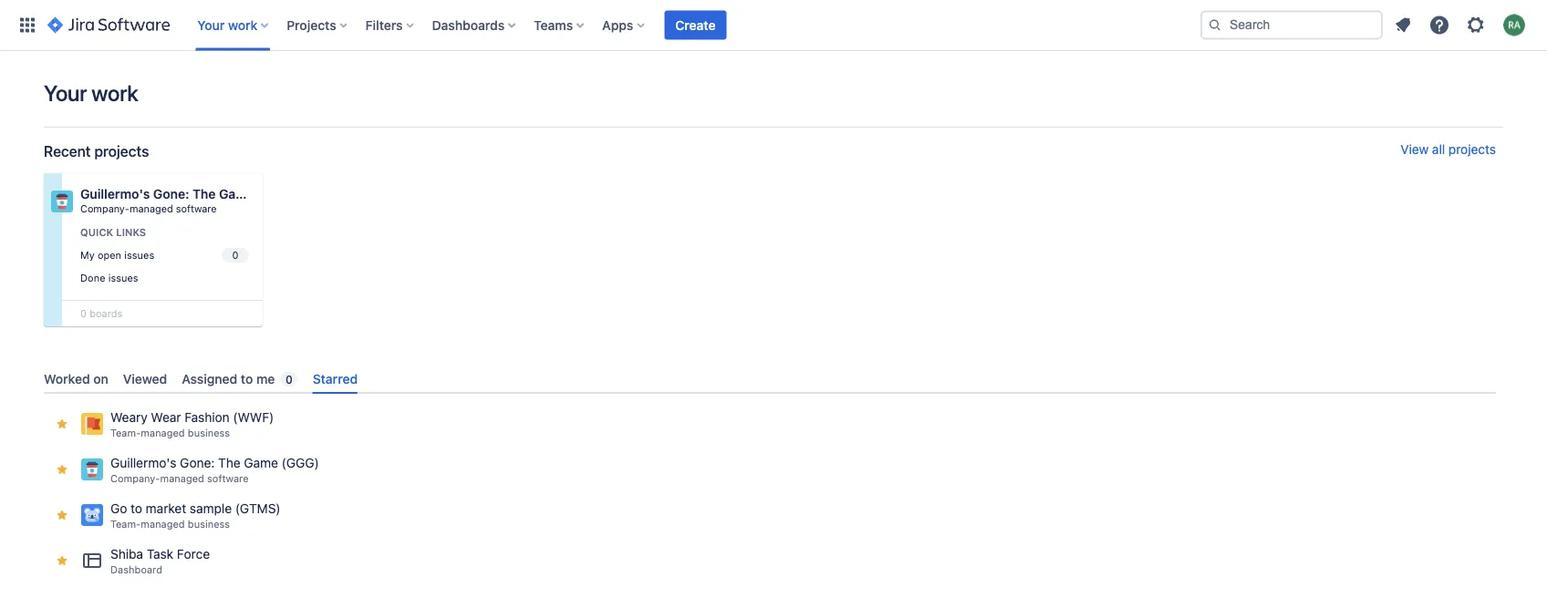 Task type: describe. For each thing, give the bounding box(es) containing it.
weary wear fashion (wwf) team-managed business
[[110, 410, 274, 439]]

software inside guillermo's gone: the game company-managed software
[[176, 203, 217, 215]]

assigned to me
[[182, 371, 275, 386]]

game for guillermo's gone: the game
[[219, 187, 254, 202]]

apps button
[[597, 10, 652, 40]]

star image
[[55, 417, 69, 432]]

guillermo's gone: the game (ggg) company-managed software
[[110, 456, 319, 485]]

settings image
[[1465, 14, 1487, 36]]

shiba
[[110, 547, 143, 562]]

managed inside weary wear fashion (wwf) team-managed business
[[141, 428, 185, 439]]

market
[[146, 501, 186, 517]]

primary element
[[11, 0, 1201, 51]]

open
[[97, 249, 121, 261]]

view
[[1401, 142, 1429, 157]]

Search field
[[1201, 10, 1383, 40]]

me
[[256, 371, 275, 386]]

the for company-
[[193, 187, 216, 202]]

(wwf)
[[233, 410, 274, 425]]

help image
[[1429, 14, 1450, 36]]

0 vertical spatial issues
[[124, 249, 154, 261]]

starred
[[313, 371, 358, 386]]

guillermo's gone: the game company-managed software
[[80, 187, 254, 215]]

your work button
[[192, 10, 276, 40]]

apps
[[602, 17, 633, 32]]

the for (ggg)
[[218, 456, 240, 471]]

0 horizontal spatial projects
[[94, 143, 149, 160]]

teams
[[534, 17, 573, 32]]

dashboards
[[432, 17, 505, 32]]

recent projects
[[44, 143, 149, 160]]

shiba task force dashboard
[[110, 547, 210, 576]]

task
[[147, 547, 173, 562]]

wear
[[151, 410, 181, 425]]

recent
[[44, 143, 91, 160]]

worked
[[44, 371, 90, 386]]

quick links
[[80, 227, 146, 239]]

all
[[1432, 142, 1445, 157]]

filters button
[[360, 10, 421, 40]]

(ggg)
[[282, 456, 319, 471]]

0 horizontal spatial work
[[91, 80, 138, 106]]

filters
[[365, 17, 403, 32]]

software inside guillermo's gone: the game (ggg) company-managed software
[[207, 473, 249, 485]]

assigned
[[182, 371, 237, 386]]

guillermo's for guillermo's gone: the game
[[80, 187, 150, 202]]

dashboards button
[[427, 10, 523, 40]]

managed inside guillermo's gone: the game (ggg) company-managed software
[[160, 473, 204, 485]]

(gtms)
[[235, 501, 281, 517]]

go
[[110, 501, 127, 517]]

to for go
[[131, 501, 142, 517]]

managed inside go to market sample (gtms) team-managed business
[[141, 519, 185, 531]]

star image for guillermo's
[[55, 463, 69, 477]]



Task type: locate. For each thing, give the bounding box(es) containing it.
your work left projects
[[197, 17, 257, 32]]

1 vertical spatial game
[[244, 456, 278, 471]]

fashion
[[185, 410, 230, 425]]

managed down market
[[141, 519, 185, 531]]

notifications image
[[1392, 14, 1414, 36]]

1 vertical spatial gone:
[[180, 456, 215, 471]]

guillermo's down weary
[[110, 456, 176, 471]]

0 vertical spatial business
[[188, 428, 230, 439]]

banner
[[0, 0, 1547, 51]]

1 vertical spatial software
[[207, 473, 249, 485]]

0 horizontal spatial your
[[44, 80, 87, 106]]

done issues
[[80, 272, 138, 284]]

the inside guillermo's gone: the game (ggg) company-managed software
[[218, 456, 240, 471]]

gone: for company-
[[153, 187, 189, 202]]

banner containing your work
[[0, 0, 1547, 51]]

company- inside guillermo's gone: the game company-managed software
[[80, 203, 129, 215]]

managed down 'wear'
[[141, 428, 185, 439]]

1 vertical spatial team-
[[110, 519, 141, 531]]

2 team- from the top
[[110, 519, 141, 531]]

tab list containing worked on
[[36, 364, 1503, 394]]

software up sample
[[207, 473, 249, 485]]

quick
[[80, 227, 113, 239]]

star image
[[55, 463, 69, 477], [55, 508, 69, 523], [55, 554, 69, 569]]

the inside guillermo's gone: the game company-managed software
[[193, 187, 216, 202]]

my open issues link
[[77, 245, 252, 266]]

teams button
[[528, 10, 591, 40]]

0 vertical spatial game
[[219, 187, 254, 202]]

0 vertical spatial team-
[[110, 428, 141, 439]]

game inside guillermo's gone: the game (ggg) company-managed software
[[244, 456, 278, 471]]

guillermo's for guillermo's gone: the game (ggg)
[[110, 456, 176, 471]]

game
[[219, 187, 254, 202], [244, 456, 278, 471]]

0 horizontal spatial the
[[193, 187, 216, 202]]

to inside go to market sample (gtms) team-managed business
[[131, 501, 142, 517]]

gone: inside guillermo's gone: the game company-managed software
[[153, 187, 189, 202]]

software up my open issues link
[[176, 203, 217, 215]]

star image for shiba
[[55, 554, 69, 569]]

my open issues
[[80, 249, 154, 261]]

to right go
[[131, 501, 142, 517]]

go to market sample (gtms) team-managed business
[[110, 501, 281, 531]]

1 vertical spatial your work
[[44, 80, 138, 106]]

projects right "all"
[[1449, 142, 1496, 157]]

0 vertical spatial to
[[241, 371, 253, 386]]

gone:
[[153, 187, 189, 202], [180, 456, 215, 471]]

team-
[[110, 428, 141, 439], [110, 519, 141, 531]]

company- inside guillermo's gone: the game (ggg) company-managed software
[[110, 473, 160, 485]]

create button
[[664, 10, 727, 40]]

projects
[[287, 17, 336, 32]]

view all projects link
[[1401, 142, 1496, 161]]

force
[[177, 547, 210, 562]]

work
[[228, 17, 257, 32], [91, 80, 138, 106]]

0 vertical spatial your
[[197, 17, 225, 32]]

business
[[188, 428, 230, 439], [188, 519, 230, 531]]

on
[[93, 371, 108, 386]]

1 vertical spatial issues
[[108, 272, 138, 284]]

star image down star image on the left bottom of the page
[[55, 463, 69, 477]]

to inside tab list
[[241, 371, 253, 386]]

your work inside popup button
[[197, 17, 257, 32]]

0 horizontal spatial to
[[131, 501, 142, 517]]

tab list
[[36, 364, 1503, 394]]

3 star image from the top
[[55, 554, 69, 569]]

1 horizontal spatial the
[[218, 456, 240, 471]]

to for assigned
[[241, 371, 253, 386]]

business down sample
[[188, 519, 230, 531]]

sample
[[190, 501, 232, 517]]

weary
[[110, 410, 147, 425]]

issues
[[124, 249, 154, 261], [108, 272, 138, 284]]

the
[[193, 187, 216, 202], [218, 456, 240, 471]]

0 vertical spatial star image
[[55, 463, 69, 477]]

worked on
[[44, 371, 108, 386]]

software
[[176, 203, 217, 215], [207, 473, 249, 485]]

business down fashion
[[188, 428, 230, 439]]

gone: down weary wear fashion (wwf) team-managed business
[[180, 456, 215, 471]]

guillermo's inside guillermo's gone: the game company-managed software
[[80, 187, 150, 202]]

the up sample
[[218, 456, 240, 471]]

your inside popup button
[[197, 17, 225, 32]]

team- down weary
[[110, 428, 141, 439]]

managed inside guillermo's gone: the game company-managed software
[[129, 203, 173, 215]]

your work
[[197, 17, 257, 32], [44, 80, 138, 106]]

1 vertical spatial work
[[91, 80, 138, 106]]

done
[[80, 272, 105, 284]]

appswitcher icon image
[[16, 14, 38, 36]]

work up recent projects
[[91, 80, 138, 106]]

1 vertical spatial the
[[218, 456, 240, 471]]

gone: inside guillermo's gone: the game (ggg) company-managed software
[[180, 456, 215, 471]]

0 vertical spatial company-
[[80, 203, 129, 215]]

0 horizontal spatial your work
[[44, 80, 138, 106]]

2 star image from the top
[[55, 508, 69, 523]]

game inside guillermo's gone: the game company-managed software
[[219, 187, 254, 202]]

1 vertical spatial star image
[[55, 508, 69, 523]]

0 vertical spatial the
[[193, 187, 216, 202]]

work left projects
[[228, 17, 257, 32]]

1 business from the top
[[188, 428, 230, 439]]

0 vertical spatial software
[[176, 203, 217, 215]]

your profile and settings image
[[1503, 14, 1525, 36]]

the up my open issues link
[[193, 187, 216, 202]]

team- inside weary wear fashion (wwf) team-managed business
[[110, 428, 141, 439]]

star image left shiba
[[55, 554, 69, 569]]

1 vertical spatial company-
[[110, 473, 160, 485]]

jira software image
[[47, 14, 170, 36], [47, 14, 170, 36]]

company- up go
[[110, 473, 160, 485]]

to left me
[[241, 371, 253, 386]]

my
[[80, 249, 95, 261]]

1 horizontal spatial to
[[241, 371, 253, 386]]

projects button
[[281, 10, 355, 40]]

company- up quick
[[80, 203, 129, 215]]

guillermo's
[[80, 187, 150, 202], [110, 456, 176, 471]]

business inside go to market sample (gtms) team-managed business
[[188, 519, 230, 531]]

1 horizontal spatial projects
[[1449, 142, 1496, 157]]

work inside popup button
[[228, 17, 257, 32]]

viewed
[[123, 371, 167, 386]]

1 horizontal spatial your
[[197, 17, 225, 32]]

star image left go
[[55, 508, 69, 523]]

view all projects
[[1401, 142, 1496, 157]]

company-
[[80, 203, 129, 215], [110, 473, 160, 485]]

issues down links
[[124, 249, 154, 261]]

1 vertical spatial your
[[44, 80, 87, 106]]

search image
[[1208, 18, 1222, 32]]

1 horizontal spatial your work
[[197, 17, 257, 32]]

0
[[285, 373, 293, 386]]

0 vertical spatial work
[[228, 17, 257, 32]]

your work up recent projects
[[44, 80, 138, 106]]

team- down go
[[110, 519, 141, 531]]

2 vertical spatial star image
[[55, 554, 69, 569]]

managed up market
[[160, 473, 204, 485]]

managed up links
[[129, 203, 173, 215]]

game for guillermo's gone: the game (ggg)
[[244, 456, 278, 471]]

projects right recent
[[94, 143, 149, 160]]

links
[[116, 227, 146, 239]]

1 vertical spatial business
[[188, 519, 230, 531]]

your
[[197, 17, 225, 32], [44, 80, 87, 106]]

projects
[[1449, 142, 1496, 157], [94, 143, 149, 160]]

2 business from the top
[[188, 519, 230, 531]]

team- inside go to market sample (gtms) team-managed business
[[110, 519, 141, 531]]

guillermo's up quick links
[[80, 187, 150, 202]]

issues down my open issues
[[108, 272, 138, 284]]

1 team- from the top
[[110, 428, 141, 439]]

guillermo's inside guillermo's gone: the game (ggg) company-managed software
[[110, 456, 176, 471]]

gone: for (ggg)
[[180, 456, 215, 471]]

1 vertical spatial to
[[131, 501, 142, 517]]

create
[[675, 17, 716, 32]]

1 star image from the top
[[55, 463, 69, 477]]

to
[[241, 371, 253, 386], [131, 501, 142, 517]]

done issues link
[[77, 268, 252, 288]]

0 vertical spatial your work
[[197, 17, 257, 32]]

1 horizontal spatial work
[[228, 17, 257, 32]]

business inside weary wear fashion (wwf) team-managed business
[[188, 428, 230, 439]]

0 vertical spatial guillermo's
[[80, 187, 150, 202]]

gone: up my open issues link
[[153, 187, 189, 202]]

1 vertical spatial guillermo's
[[110, 456, 176, 471]]

0 vertical spatial gone:
[[153, 187, 189, 202]]

managed
[[129, 203, 173, 215], [141, 428, 185, 439], [160, 473, 204, 485], [141, 519, 185, 531]]

dashboard
[[110, 564, 162, 576]]



Task type: vqa. For each thing, say whether or not it's contained in the screenshot.
priorities to the left
no



